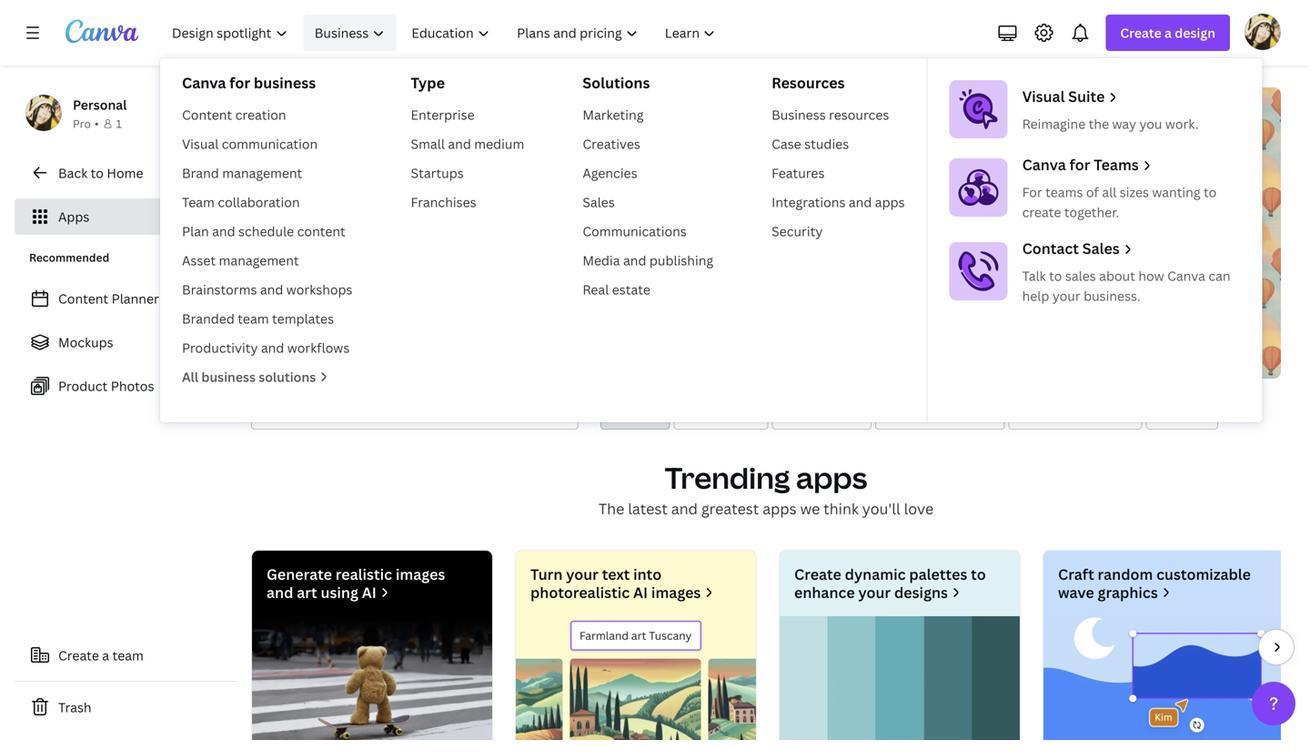Task type: vqa. For each thing, say whether or not it's contained in the screenshot.
Product Photos link
yes



Task type: describe. For each thing, give the bounding box(es) containing it.
create a team button
[[15, 637, 237, 674]]

design essentials button
[[876, 393, 1005, 430]]

communications
[[583, 223, 687, 240]]

mockups link
[[15, 324, 237, 360]]

designs,
[[404, 234, 461, 254]]

sizes
[[1120, 183, 1150, 201]]

you
[[1140, 115, 1163, 132]]

apps link
[[15, 198, 237, 235]]

business menu
[[160, 58, 1263, 422]]

help
[[1023, 287, 1050, 304]]

content planner
[[58, 290, 159, 307]]

seamless
[[341, 210, 406, 230]]

trash
[[58, 699, 92, 716]]

content for content creation
[[182, 106, 232, 123]]

small
[[411, 135, 445, 152]]

content creation
[[182, 106, 286, 123]]

all
[[1103, 183, 1117, 201]]

your inside create dynamic palettes to enhance your designs
[[859, 583, 891, 602]]

workflows
[[287, 339, 350, 356]]

personal
[[73, 96, 127, 113]]

visual communication
[[182, 135, 318, 152]]

for for teams
[[1070, 155, 1091, 174]]

product
[[58, 377, 108, 395]]

teams
[[1046, 183, 1084, 201]]

turn your text into photorealistic ai images button
[[515, 550, 757, 740]]

startups
[[411, 164, 464, 182]]

shade image
[[780, 616, 1020, 740]]

your inside turn your text into photorealistic ai images
[[566, 564, 599, 584]]

case studies
[[772, 135, 849, 152]]

productivity and workflows
[[182, 339, 350, 356]]

and inside trending apps the latest and greatest apps we think you'll love
[[672, 499, 698, 518]]

a text box shows "tropical palm trees" and behind it is a photo of two hands holding a spiral bound notebook with a repeating pattern of palm trees on the cover. behind that are more patterns. one is of cacti in the desert and the other is hot air balloons in the clouds. image
[[765, 87, 1282, 379]]

ai inside the generate realistic images and art using ai
[[362, 583, 377, 602]]

visual suite
[[1023, 86, 1105, 106]]

and for publishing
[[624, 252, 647, 269]]

for inside generate seamless patterns in any style, powered by ai. perfect for unique designs, creating graphics, branding, and personalized merchandise.
[[328, 234, 349, 254]]

patterns inside 'button'
[[348, 304, 401, 322]]

dall·e image
[[252, 616, 492, 740]]

enterprise link
[[404, 100, 532, 129]]

business resources link
[[765, 100, 913, 129]]

for for business
[[230, 73, 250, 92]]

design essentials
[[888, 403, 993, 420]]

featured
[[279, 134, 322, 147]]

list containing content planner
[[15, 280, 237, 404]]

brand
[[182, 164, 219, 182]]

about
[[1100, 267, 1136, 284]]

unique
[[352, 234, 401, 254]]

visual communication link
[[175, 129, 360, 158]]

real estate link
[[576, 275, 721, 304]]

1 vertical spatial apps
[[796, 458, 868, 497]]

0 vertical spatial sales
[[583, 193, 615, 211]]

features
[[772, 164, 825, 182]]

creating
[[465, 234, 522, 254]]

management for asset management
[[219, 252, 299, 269]]

top level navigation element
[[160, 15, 1263, 422]]

canva for business
[[182, 73, 316, 92]]

images inside the generate realistic images and art using ai
[[396, 564, 445, 584]]

business for business
[[315, 24, 369, 41]]

to inside talk to sales about how canva can help your business.
[[1050, 267, 1063, 284]]

work.
[[1166, 115, 1199, 132]]

and inside the generate realistic images and art using ai
[[267, 583, 293, 602]]

your inside talk to sales about how canva can help your business.
[[1053, 287, 1081, 304]]

style,
[[518, 210, 556, 230]]

branded team templates link
[[175, 304, 360, 333]]

craft random customizable wave graphics button
[[1043, 550, 1285, 740]]

resources
[[772, 73, 845, 92]]

resources
[[829, 106, 890, 123]]

asset management link
[[175, 246, 360, 275]]

back to home
[[58, 164, 143, 182]]

wave generator image
[[1044, 616, 1284, 740]]

and for medium
[[448, 135, 471, 152]]

creatives
[[583, 135, 641, 152]]

create for create dynamic palettes to enhance your designs
[[795, 564, 842, 584]]

random
[[1098, 564, 1154, 584]]

team inside business menu
[[238, 310, 269, 327]]

how
[[1139, 267, 1165, 284]]

craft
[[1059, 564, 1095, 584]]

type
[[411, 73, 445, 92]]

franchises
[[411, 193, 477, 211]]

patterns inside generate seamless patterns in any style, powered by ai. perfect for unique designs, creating graphics, branding, and personalized merchandise.
[[409, 210, 469, 230]]

media and publishing link
[[576, 246, 721, 275]]

to right back
[[91, 164, 104, 182]]

agencies link
[[576, 158, 721, 188]]

apps
[[58, 208, 90, 225]]

asset
[[182, 252, 216, 269]]

realistic
[[336, 564, 392, 584]]

Input field to search for apps search field
[[288, 394, 567, 429]]

personalized
[[273, 258, 363, 277]]

using
[[321, 583, 359, 602]]

mockups
[[58, 334, 113, 351]]

2 vertical spatial apps
[[763, 499, 797, 518]]

create for create a design
[[1121, 24, 1162, 41]]

agencies
[[583, 164, 638, 182]]

plan and schedule content
[[182, 223, 346, 240]]

1 horizontal spatial sales
[[1083, 238, 1120, 258]]

canva for canva for business
[[182, 73, 226, 92]]

franchises link
[[404, 188, 532, 217]]

generate for generate seamless patterns in any style, powered by ai. perfect for unique designs, creating graphics, branding, and personalized merchandise.
[[273, 210, 338, 230]]

recommended
[[29, 250, 109, 265]]

create dynamic palettes to enhance your designs button
[[779, 550, 1021, 740]]

productivity and workflows link
[[175, 333, 360, 362]]

designs
[[895, 583, 948, 602]]

design
[[1175, 24, 1216, 41]]

suite
[[1069, 86, 1105, 106]]

reimagine
[[1023, 115, 1086, 132]]

for
[[1023, 183, 1043, 201]]

brainstorms and workshops
[[182, 281, 353, 298]]

wave
[[1059, 583, 1095, 602]]

branded
[[182, 310, 235, 327]]

perfect
[[273, 234, 324, 254]]

and inside generate seamless patterns in any style, powered by ai. perfect for unique designs, creating graphics, branding, and personalized merchandise.
[[663, 234, 689, 254]]

think
[[824, 499, 859, 518]]

content for content planner
[[58, 290, 108, 307]]

studies
[[805, 135, 849, 152]]

create dynamic palettes to enhance your designs
[[795, 564, 986, 602]]

security link
[[765, 217, 913, 246]]

any
[[489, 210, 515, 230]]

visual for visual communication
[[182, 135, 219, 152]]

design
[[888, 403, 929, 420]]

small and medium
[[411, 135, 525, 152]]



Task type: locate. For each thing, give the bounding box(es) containing it.
1 vertical spatial visual
[[182, 135, 219, 152]]

0 horizontal spatial business
[[315, 24, 369, 41]]

art
[[297, 583, 317, 602]]

create inside create a design dropdown button
[[1121, 24, 1162, 41]]

brainstorms and workshops link
[[175, 275, 360, 304]]

team collaboration
[[182, 193, 300, 211]]

1 horizontal spatial content
[[182, 106, 232, 123]]

sales
[[1066, 267, 1097, 284]]

1 horizontal spatial ai
[[634, 583, 648, 602]]

a for design
[[1165, 24, 1172, 41]]

generate patterns
[[288, 304, 401, 322]]

we
[[801, 499, 820, 518]]

1 horizontal spatial for
[[328, 234, 349, 254]]

and down ai.
[[663, 234, 689, 254]]

and down the communications
[[624, 252, 647, 269]]

team collaboration link
[[175, 188, 360, 217]]

1 vertical spatial a
[[102, 647, 109, 664]]

0 vertical spatial patterns
[[409, 210, 469, 230]]

0 horizontal spatial visual
[[182, 135, 219, 152]]

management up collaboration
[[222, 164, 302, 182]]

your down "sales"
[[1053, 287, 1081, 304]]

team up trash link
[[112, 647, 144, 664]]

2 horizontal spatial create
[[1121, 24, 1162, 41]]

1 horizontal spatial create
[[795, 564, 842, 584]]

real estate
[[583, 281, 651, 298]]

create left dynamic
[[795, 564, 842, 584]]

2 vertical spatial for
[[328, 234, 349, 254]]

branded team templates
[[182, 310, 334, 327]]

0 horizontal spatial team
[[112, 647, 144, 664]]

sales link
[[576, 188, 721, 217]]

to right "talk"
[[1050, 267, 1063, 284]]

for up personalized
[[328, 234, 349, 254]]

the
[[1089, 115, 1110, 132]]

back to home link
[[15, 155, 237, 191]]

contact
[[1023, 238, 1080, 258]]

trending
[[665, 458, 791, 497]]

2 ai from the left
[[634, 583, 648, 602]]

all
[[182, 368, 199, 385]]

generate left realistic
[[267, 564, 332, 584]]

1 vertical spatial create
[[795, 564, 842, 584]]

sales down agencies at top
[[583, 193, 615, 211]]

2 horizontal spatial canva
[[1168, 267, 1206, 284]]

1 horizontal spatial patterns
[[409, 210, 469, 230]]

visual for visual suite
[[1023, 86, 1065, 106]]

content
[[297, 223, 346, 240]]

visual
[[1023, 86, 1065, 106], [182, 135, 219, 152]]

product photos link
[[15, 368, 237, 404]]

1 horizontal spatial team
[[238, 310, 269, 327]]

reimagine the way you work.
[[1023, 115, 1199, 132]]

0 horizontal spatial images
[[396, 564, 445, 584]]

pro •
[[73, 116, 99, 131]]

and left 'art'
[[267, 583, 293, 602]]

0 horizontal spatial create
[[58, 647, 99, 664]]

product photos
[[58, 377, 154, 395]]

for up the content creation
[[230, 73, 250, 92]]

photos
[[111, 377, 154, 395]]

and for workshops
[[260, 281, 283, 298]]

and right latest
[[672, 499, 698, 518]]

photorealistic
[[531, 583, 630, 602]]

talk to sales about how canva can help your business.
[[1023, 267, 1231, 304]]

by
[[625, 210, 642, 230]]

images
[[396, 564, 445, 584], [652, 583, 701, 602]]

customizable
[[1157, 564, 1252, 584]]

content inside business menu
[[182, 106, 232, 123]]

1 horizontal spatial business
[[772, 106, 826, 123]]

canva inside talk to sales about how canva can help your business.
[[1168, 267, 1206, 284]]

0 vertical spatial business
[[254, 73, 316, 92]]

generate patterns button
[[273, 294, 416, 332]]

team
[[182, 193, 215, 211]]

2 vertical spatial canva
[[1168, 267, 1206, 284]]

home
[[107, 164, 143, 182]]

all business solutions link
[[175, 362, 360, 391]]

1 ai from the left
[[362, 583, 377, 602]]

generate realistic images and art using ai button
[[251, 550, 493, 740]]

1 horizontal spatial canva
[[1023, 155, 1067, 174]]

1 vertical spatial management
[[219, 252, 299, 269]]

dynamic
[[845, 564, 906, 584]]

0 horizontal spatial for
[[230, 73, 250, 92]]

love
[[904, 499, 934, 518]]

0 vertical spatial a
[[1165, 24, 1172, 41]]

canva up for on the top right of page
[[1023, 155, 1067, 174]]

small and medium link
[[404, 129, 532, 158]]

marketing
[[583, 106, 644, 123]]

and for workflows
[[261, 339, 284, 356]]

ai inside turn your text into photorealistic ai images
[[634, 583, 648, 602]]

and for apps
[[849, 193, 872, 211]]

images right realistic
[[396, 564, 445, 584]]

way
[[1113, 115, 1137, 132]]

you'll
[[863, 499, 901, 518]]

your left text
[[566, 564, 599, 584]]

generate down workshops
[[288, 304, 345, 322]]

features link
[[765, 158, 913, 188]]

0 horizontal spatial a
[[102, 647, 109, 664]]

generate for generate patterns
[[288, 304, 345, 322]]

canva for canva for teams
[[1023, 155, 1067, 174]]

brand management link
[[175, 158, 360, 188]]

patterns down workshops
[[348, 304, 401, 322]]

0 horizontal spatial canva
[[182, 73, 226, 92]]

0 vertical spatial content
[[182, 106, 232, 123]]

trash link
[[15, 689, 237, 725]]

case
[[772, 135, 802, 152]]

imagen image
[[516, 616, 756, 740]]

communication
[[222, 135, 318, 152]]

publishing
[[650, 252, 714, 269]]

for teams of all sizes wanting to create together.
[[1023, 183, 1217, 221]]

in
[[473, 210, 486, 230]]

a left design on the top of the page
[[1165, 24, 1172, 41]]

apps left we
[[763, 499, 797, 518]]

1 vertical spatial for
[[1070, 155, 1091, 174]]

generate for generate realistic images and art using ai
[[267, 564, 332, 584]]

content creation link
[[175, 100, 360, 129]]

for up of
[[1070, 155, 1091, 174]]

create up the trash
[[58, 647, 99, 664]]

0 vertical spatial apps
[[875, 193, 905, 211]]

integrations and apps link
[[765, 188, 913, 217]]

business inside "all business solutions" link
[[202, 368, 256, 385]]

ai right using
[[362, 583, 377, 602]]

1 vertical spatial business
[[202, 368, 256, 385]]

generate inside the generate realistic images and art using ai
[[267, 564, 332, 584]]

visual up "reimagine"
[[1023, 86, 1065, 106]]

patterns
[[409, 210, 469, 230], [348, 304, 401, 322]]

list
[[15, 280, 237, 404]]

patterns up designs,
[[409, 210, 469, 230]]

business up content creation link
[[254, 73, 316, 92]]

create inside create a team button
[[58, 647, 99, 664]]

to
[[91, 164, 104, 182], [1204, 183, 1217, 201], [1050, 267, 1063, 284], [971, 564, 986, 584]]

management for brand management
[[222, 164, 302, 182]]

stephanie aranda image
[[1245, 13, 1282, 50]]

estate
[[612, 281, 651, 298]]

graphics
[[1098, 583, 1159, 602]]

2 vertical spatial create
[[58, 647, 99, 664]]

0 horizontal spatial ai
[[362, 583, 377, 602]]

canva up the content creation
[[182, 73, 226, 92]]

back
[[58, 164, 88, 182]]

to right wanting
[[1204, 183, 1217, 201]]

create inside create dynamic palettes to enhance your designs
[[795, 564, 842, 584]]

business.
[[1084, 287, 1141, 304]]

canva left the can
[[1168, 267, 1206, 284]]

2 horizontal spatial for
[[1070, 155, 1091, 174]]

of
[[1087, 183, 1099, 201]]

planner
[[112, 290, 159, 307]]

1 vertical spatial business
[[772, 106, 826, 123]]

1 vertical spatial team
[[112, 647, 144, 664]]

1 horizontal spatial a
[[1165, 24, 1172, 41]]

team inside button
[[112, 647, 144, 664]]

ai right text
[[634, 583, 648, 602]]

2 horizontal spatial your
[[1053, 287, 1081, 304]]

create left design on the top of the page
[[1121, 24, 1162, 41]]

generate inside 'button'
[[288, 304, 345, 322]]

create for create a team
[[58, 647, 99, 664]]

sales
[[583, 193, 615, 211], [1083, 238, 1120, 258]]

visual up brand
[[182, 135, 219, 152]]

workshops
[[287, 281, 353, 298]]

and right plan
[[212, 223, 235, 240]]

apps inside integrations and apps link
[[875, 193, 905, 211]]

asset management
[[182, 252, 299, 269]]

0 vertical spatial team
[[238, 310, 269, 327]]

business inside menu
[[772, 106, 826, 123]]

business for business resources
[[772, 106, 826, 123]]

0 vertical spatial create
[[1121, 24, 1162, 41]]

to inside for teams of all sizes wanting to create together.
[[1204, 183, 1217, 201]]

0 vertical spatial generate
[[273, 210, 338, 230]]

generate inside generate seamless patterns in any style, powered by ai. perfect for unique designs, creating graphics, branding, and personalized merchandise.
[[273, 210, 338, 230]]

0 horizontal spatial patterns
[[348, 304, 401, 322]]

team up the productivity and workflows at the left top of page
[[238, 310, 269, 327]]

1
[[116, 116, 122, 131]]

0 vertical spatial for
[[230, 73, 250, 92]]

brand management
[[182, 164, 302, 182]]

a inside dropdown button
[[1165, 24, 1172, 41]]

together.
[[1065, 203, 1120, 221]]

1 vertical spatial canva
[[1023, 155, 1067, 174]]

a inside button
[[102, 647, 109, 664]]

0 horizontal spatial content
[[58, 290, 108, 307]]

a up trash link
[[102, 647, 109, 664]]

craft random customizable wave graphics
[[1059, 564, 1252, 602]]

0 vertical spatial business
[[315, 24, 369, 41]]

1 vertical spatial content
[[58, 290, 108, 307]]

to inside create dynamic palettes to enhance your designs
[[971, 564, 986, 584]]

content down recommended
[[58, 290, 108, 307]]

create a design button
[[1106, 15, 1231, 51]]

management down plan and schedule content
[[219, 252, 299, 269]]

content
[[182, 106, 232, 123], [58, 290, 108, 307]]

1 vertical spatial sales
[[1083, 238, 1120, 258]]

and up the security link
[[849, 193, 872, 211]]

turn your text into photorealistic ai images
[[531, 564, 701, 602]]

and
[[448, 135, 471, 152], [849, 193, 872, 211], [212, 223, 235, 240], [663, 234, 689, 254], [624, 252, 647, 269], [260, 281, 283, 298], [261, 339, 284, 356], [672, 499, 698, 518], [267, 583, 293, 602]]

team
[[238, 310, 269, 327], [112, 647, 144, 664]]

and down enterprise link
[[448, 135, 471, 152]]

to right "palettes"
[[971, 564, 986, 584]]

0 horizontal spatial sales
[[583, 193, 615, 211]]

collaboration
[[218, 193, 300, 211]]

canva for teams
[[1023, 155, 1139, 174]]

2 vertical spatial generate
[[267, 564, 332, 584]]

images right text
[[652, 583, 701, 602]]

business
[[254, 73, 316, 92], [202, 368, 256, 385]]

and for schedule
[[212, 223, 235, 240]]

and up branded team templates link
[[260, 281, 283, 298]]

business down productivity
[[202, 368, 256, 385]]

0 vertical spatial visual
[[1023, 86, 1065, 106]]

and down branded team templates link
[[261, 339, 284, 356]]

0 horizontal spatial your
[[566, 564, 599, 584]]

a for team
[[102, 647, 109, 664]]

1 horizontal spatial visual
[[1023, 86, 1065, 106]]

integrations and apps
[[772, 193, 905, 211]]

1 horizontal spatial images
[[652, 583, 701, 602]]

trending apps the latest and greatest apps we think you'll love
[[599, 458, 934, 518]]

apps down features link
[[875, 193, 905, 211]]

content up visual communication
[[182, 106, 232, 123]]

1 horizontal spatial your
[[859, 583, 891, 602]]

a
[[1165, 24, 1172, 41], [102, 647, 109, 664]]

generate up perfect
[[273, 210, 338, 230]]

images inside turn your text into photorealistic ai images
[[652, 583, 701, 602]]

1 vertical spatial generate
[[288, 304, 345, 322]]

1 vertical spatial patterns
[[348, 304, 401, 322]]

latest
[[628, 499, 668, 518]]

sales up about
[[1083, 238, 1120, 258]]

your left designs
[[859, 583, 891, 602]]

0 vertical spatial management
[[222, 164, 302, 182]]

apps up the think
[[796, 458, 868, 497]]

0 vertical spatial canva
[[182, 73, 226, 92]]

business inside popup button
[[315, 24, 369, 41]]



